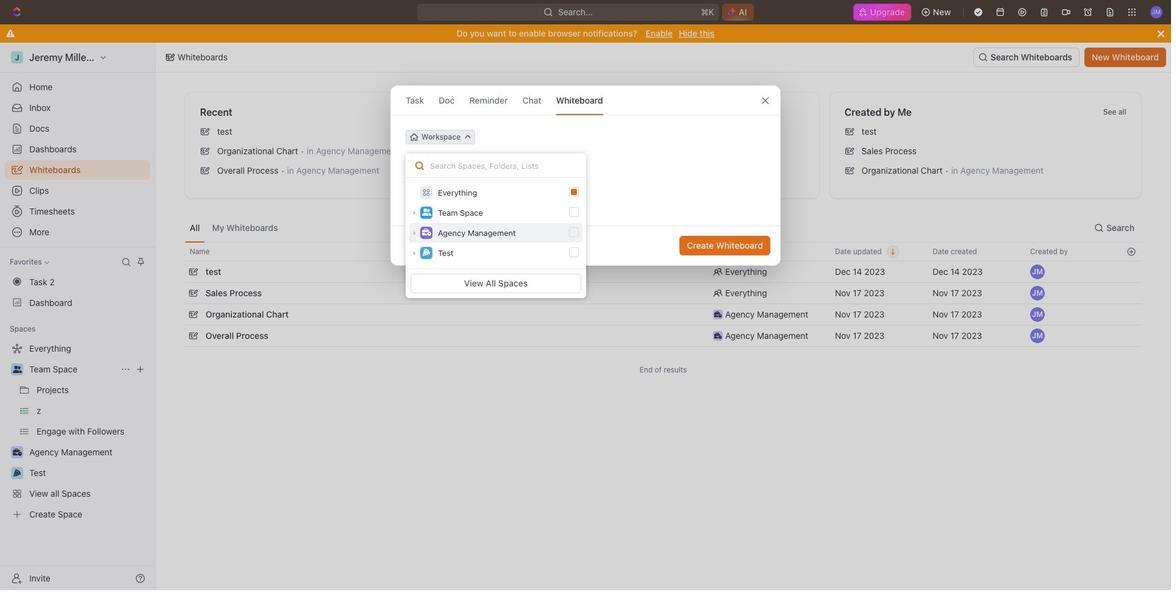 Task type: vqa. For each thing, say whether or not it's contained in the screenshot.
the topmost business time image
yes



Task type: locate. For each thing, give the bounding box(es) containing it.
business time image
[[422, 229, 431, 236], [714, 312, 722, 318], [714, 333, 722, 339]]

1 horizontal spatial user group image
[[422, 209, 431, 216]]

table
[[185, 242, 1142, 348]]

tab list
[[185, 214, 283, 242]]

1 jeremy miller, , element from the top
[[1030, 265, 1045, 279]]

1 vertical spatial user group image
[[13, 366, 22, 373]]

0 vertical spatial user group image
[[422, 209, 431, 216]]

jeremy miller, , element
[[1030, 265, 1045, 279], [1030, 286, 1045, 301], [1030, 307, 1045, 322], [1030, 329, 1045, 343]]

row
[[185, 242, 1142, 262], [185, 260, 1142, 284], [185, 281, 1142, 306], [185, 303, 1142, 327], [185, 324, 1142, 348]]

2 vertical spatial business time image
[[714, 333, 722, 339]]

dialog
[[390, 85, 781, 266]]

2 row from the top
[[185, 260, 1142, 284]]

2 vertical spatial cell
[[1121, 304, 1142, 325]]

1 vertical spatial business time image
[[714, 312, 722, 318]]

0 vertical spatial business time image
[[422, 229, 431, 236]]

2 cell from the top
[[1121, 283, 1142, 304]]

1 vertical spatial cell
[[1121, 283, 1142, 304]]

cell
[[1121, 262, 1142, 282], [1121, 283, 1142, 304], [1121, 304, 1142, 325]]

5 row from the top
[[185, 324, 1142, 348]]

business time image for 4th row
[[714, 312, 722, 318]]

3 row from the top
[[185, 281, 1142, 306]]

user group image
[[422, 209, 431, 216], [13, 366, 22, 373]]

3 jeremy miller, , element from the top
[[1030, 307, 1045, 322]]

0 horizontal spatial user group image
[[13, 366, 22, 373]]

sidebar navigation
[[0, 43, 156, 591]]

0 vertical spatial cell
[[1121, 262, 1142, 282]]

1 row from the top
[[185, 242, 1142, 262]]

4 row from the top
[[185, 303, 1142, 327]]

2 jeremy miller, , element from the top
[[1030, 286, 1045, 301]]

business time image for fifth row
[[714, 333, 722, 339]]



Task type: describe. For each thing, give the bounding box(es) containing it.
Name this Whiteboard... field
[[391, 154, 780, 169]]

4 jeremy miller, , element from the top
[[1030, 329, 1045, 343]]

jeremy miller, , element for 2nd cell
[[1030, 286, 1045, 301]]

Search Spaces, Folders, Lists text field
[[406, 154, 586, 178]]

3 cell from the top
[[1121, 304, 1142, 325]]

user group image inside sidebar navigation
[[13, 366, 22, 373]]

jeremy miller, , element for third cell from the bottom of the page
[[1030, 265, 1045, 279]]

jeremy miller, , element for 1st cell from the bottom
[[1030, 307, 1045, 322]]

pizza slice image
[[423, 249, 430, 256]]

1 cell from the top
[[1121, 262, 1142, 282]]



